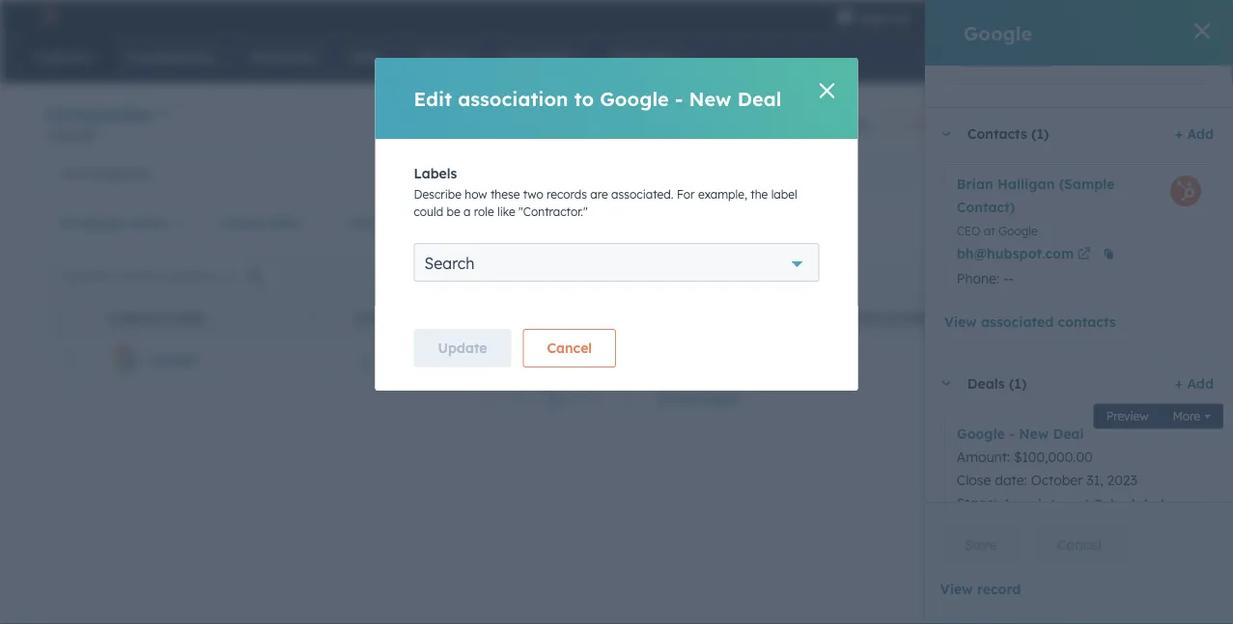 Task type: locate. For each thing, give the bounding box(es) containing it.
record down companies
[[56, 128, 94, 142]]

company owner inside popup button
[[59, 214, 170, 231]]

all left the views
[[1093, 164, 1110, 181]]

create inside popup button
[[220, 214, 264, 231]]

name
[[171, 311, 205, 326]]

record down "save" button
[[977, 581, 1021, 598]]

2 + add from the top
[[1175, 375, 1214, 392]]

0 horizontal spatial menu item
[[925, 0, 929, 31]]

contact)
[[957, 199, 1015, 216]]

all views link
[[1081, 154, 1165, 192]]

0 horizontal spatial all
[[62, 165, 77, 182]]

owner inside popup button
[[128, 214, 170, 231]]

1 vertical spatial close image
[[819, 83, 835, 98]]

bh@hubspot.com
[[957, 245, 1074, 262]]

close image up search button
[[1194, 23, 1210, 39]]

all for all companies
[[62, 165, 77, 182]]

+ add up more popup button on the right of the page
[[1175, 375, 1214, 392]]

0 horizontal spatial (1)
[[1009, 375, 1027, 392]]

press to sort. element
[[308, 310, 315, 327], [549, 310, 556, 327], [1032, 310, 1039, 327]]

0 horizontal spatial close image
[[819, 83, 835, 98]]

1 vertical spatial deal
[[1053, 425, 1084, 442]]

view down phone:
[[944, 313, 977, 330]]

deals (1) button
[[925, 358, 1167, 410]]

1 horizontal spatial record
[[977, 581, 1021, 598]]

ceo at google
[[957, 224, 1038, 238]]

1 horizontal spatial company owner
[[354, 311, 462, 326]]

Search HubSpot search field
[[962, 41, 1198, 73]]

+ add button up more popup button on the right of the page
[[1175, 372, 1214, 395]]

0 horizontal spatial cancel
[[547, 340, 592, 357]]

0 vertical spatial cancel
[[547, 340, 592, 357]]

prev
[[506, 390, 536, 407]]

company owner down the 'companies'
[[59, 214, 170, 231]]

for
[[677, 187, 695, 201]]

all inside all views link
[[1093, 164, 1110, 181]]

1 press to sort. element from the left
[[308, 310, 315, 327]]

two
[[523, 187, 543, 201]]

company down "all companies"
[[59, 214, 124, 231]]

1 vertical spatial add
[[957, 164, 984, 181]]

0 vertical spatial owner
[[128, 214, 170, 231]]

cancel down 31,
[[1057, 537, 1102, 554]]

date
[[644, 311, 674, 326], [1172, 311, 1203, 326]]

deal up $100,000.00 at the bottom right of the page
[[1053, 425, 1084, 442]]

menu item right 'settings' link
[[1075, 0, 1111, 31]]

google - new deal link
[[957, 425, 1084, 442]]

at right ceo
[[984, 224, 995, 238]]

group
[[1094, 404, 1223, 429]]

1 vertical spatial + add button
[[1175, 372, 1214, 395]]

1 vertical spatial at
[[639, 351, 653, 368]]

0 horizontal spatial company owner
[[59, 214, 170, 231]]

1 vertical spatial cancel button
[[1033, 526, 1126, 565]]

company owner up funky
[[354, 311, 462, 326]]

upgrade image
[[836, 9, 853, 26]]

deal up the
[[737, 86, 782, 111]]

0 horizontal spatial create
[[220, 214, 264, 231]]

cancel left today
[[547, 340, 592, 357]]

-
[[675, 86, 683, 111], [1003, 270, 1009, 287], [1009, 270, 1014, 287], [1009, 425, 1015, 442]]

menu item left calling icon popup button at the right top of the page
[[925, 0, 929, 31]]

0 vertical spatial deal
[[737, 86, 782, 111]]

associated.
[[611, 187, 674, 201]]

edit
[[414, 86, 452, 111]]

0 horizontal spatial at
[[639, 351, 653, 368]]

last left activity at left top
[[349, 214, 378, 231]]

cancel
[[547, 340, 592, 357], [1057, 537, 1102, 554]]

date down all companies button
[[269, 214, 299, 231]]

record inside companies banner
[[56, 128, 94, 142]]

1 horizontal spatial cancel
[[1057, 537, 1102, 554]]

1 vertical spatial last
[[1079, 311, 1108, 326]]

2 + from the top
[[1175, 375, 1183, 392]]

add down search button
[[1187, 125, 1214, 142]]

0 vertical spatial last
[[349, 214, 378, 231]]

link opens in a new window image
[[1077, 244, 1091, 267]]

0 vertical spatial +
[[1175, 125, 1183, 142]]

0 vertical spatial create
[[220, 214, 264, 231]]

0 horizontal spatial date
[[269, 214, 299, 231]]

1 horizontal spatial last
[[1079, 311, 1108, 326]]

0 vertical spatial (1)
[[1031, 126, 1049, 143]]

town
[[433, 351, 465, 368]]

0 horizontal spatial cancel button
[[523, 329, 616, 368]]

deals (1)
[[967, 375, 1027, 392]]

google - new deal
[[957, 425, 1084, 442]]

1 date from the left
[[269, 214, 299, 231]]

caret image
[[940, 132, 952, 137]]

calling icon image
[[938, 7, 956, 25]]

(1) for contacts (1)
[[1031, 126, 1049, 143]]

all
[[1093, 164, 1110, 181], [62, 165, 77, 182]]

create up today
[[596, 311, 641, 326]]

0 vertical spatial new
[[689, 86, 732, 111]]

last for last activity date (mdt
[[1079, 311, 1108, 326]]

0 vertical spatial + add
[[1175, 125, 1214, 142]]

at left the 8:38
[[639, 351, 653, 368]]

1 horizontal spatial cancel button
[[1033, 526, 1126, 565]]

2 date from the left
[[1172, 311, 1203, 326]]

view for view record
[[940, 581, 973, 598]]

0 horizontal spatial 1
[[46, 128, 53, 142]]

date:
[[995, 472, 1027, 488]]

1 vertical spatial cancel
[[1057, 537, 1102, 554]]

1 horizontal spatial date
[[437, 214, 468, 231]]

date left (mdt)
[[644, 311, 674, 326]]

1 + add from the top
[[1175, 125, 1214, 142]]

the
[[750, 187, 768, 201]]

0 vertical spatial cancel button
[[523, 329, 616, 368]]

0 vertical spatial record
[[56, 128, 94, 142]]

upgrade
[[857, 9, 911, 25]]

1 down companies
[[46, 128, 53, 142]]

at for today
[[639, 351, 653, 368]]

last
[[349, 214, 378, 231], [1079, 311, 1108, 326]]

+ for deals (1)
[[1175, 375, 1183, 392]]

0 vertical spatial close image
[[1194, 23, 1210, 39]]

1 for 1
[[550, 390, 557, 407]]

0 vertical spatial at
[[984, 224, 995, 238]]

2 vertical spatial add
[[1187, 375, 1214, 392]]

0 horizontal spatial last
[[349, 214, 378, 231]]

0 horizontal spatial owner
[[128, 214, 170, 231]]

1 vertical spatial (1)
[[1009, 375, 1027, 392]]

google
[[963, 21, 1032, 45], [600, 86, 669, 111], [998, 224, 1038, 238], [149, 351, 197, 368], [957, 425, 1005, 442]]

+ add button down search button
[[1175, 123, 1214, 146]]

date down "describe"
[[437, 214, 468, 231]]

cancel button up pagination 'navigation'
[[523, 329, 616, 368]]

2 all from the left
[[62, 165, 77, 182]]

1 vertical spatial + add
[[1175, 375, 1214, 392]]

companies banner
[[46, 99, 1187, 154]]

1 horizontal spatial at
[[984, 224, 995, 238]]

last inside popup button
[[349, 214, 378, 231]]

all companies button
[[46, 154, 481, 192]]

create date
[[220, 214, 299, 231]]

1 horizontal spatial create
[[596, 311, 641, 326]]

view inside "link"
[[944, 313, 977, 330]]

all for all views
[[1093, 164, 1110, 181]]

search button
[[1183, 41, 1216, 73]]

1 vertical spatial record
[[977, 581, 1021, 598]]

2 horizontal spatial press to sort. element
[[1032, 310, 1039, 327]]

1 horizontal spatial new
[[1019, 425, 1049, 442]]

owner
[[128, 214, 170, 231], [417, 311, 462, 326]]

activity
[[1111, 311, 1169, 326]]

press to sort. image
[[1032, 310, 1039, 324]]

0 vertical spatial add
[[1187, 125, 1214, 142]]

0 horizontal spatial press to sort. element
[[308, 310, 315, 327]]

1 all from the left
[[1093, 164, 1110, 181]]

menu item
[[925, 0, 929, 31], [1075, 0, 1111, 31]]

status
[[556, 214, 597, 231]]

(1) right deals at the right bottom of the page
[[1009, 375, 1027, 392]]

create date button
[[207, 204, 325, 242]]

create
[[220, 214, 264, 231], [596, 311, 641, 326]]

date left '(mdt'
[[1172, 311, 1203, 326]]

1 vertical spatial 1
[[550, 390, 557, 407]]

1 horizontal spatial date
[[1172, 311, 1203, 326]]

1 for 1 record
[[46, 128, 53, 142]]

hubspot link
[[23, 4, 72, 27]]

last activity date (mdt
[[1079, 311, 1233, 326]]

2 + add button from the top
[[1175, 372, 1214, 395]]

caret image
[[940, 381, 952, 386]]

data quality
[[784, 115, 871, 132]]

25 per page button
[[644, 379, 764, 418]]

0 vertical spatial company owner
[[59, 214, 170, 231]]

help image
[[1020, 9, 1037, 26]]

1 vertical spatial owner
[[417, 311, 462, 326]]

1 vertical spatial +
[[1175, 375, 1183, 392]]

association
[[458, 86, 568, 111]]

date
[[269, 214, 299, 231], [437, 214, 468, 231]]

phone number
[[837, 311, 934, 326]]

1
[[46, 128, 53, 142], [550, 390, 557, 407]]

company left name
[[108, 311, 167, 326]]

(1) up (2/5)
[[1031, 126, 1049, 143]]

1 vertical spatial company owner
[[354, 311, 462, 326]]

company owner
[[59, 214, 170, 231], [354, 311, 462, 326]]

import
[[996, 117, 1035, 131]]

add
[[1187, 125, 1214, 142], [957, 164, 984, 181], [1187, 375, 1214, 392]]

hubspot image
[[35, 4, 58, 27]]

create date (mdt)
[[596, 311, 712, 326]]

+ add down search button
[[1175, 125, 1214, 142]]

to
[[574, 86, 594, 111]]

+ down search button
[[1175, 125, 1183, 142]]

+ up more
[[1175, 375, 1183, 392]]

last left activity
[[1079, 311, 1108, 326]]

help button
[[1012, 0, 1045, 31]]

record
[[56, 128, 94, 142], [977, 581, 1021, 598]]

view down "save" button
[[940, 581, 973, 598]]

0 horizontal spatial record
[[56, 128, 94, 142]]

funky town (funkytownclown1@gmail.com)
[[391, 351, 667, 368]]

contacts (1) button
[[925, 108, 1167, 160]]

1 inside companies banner
[[46, 128, 53, 142]]

1 horizontal spatial (1)
[[1031, 126, 1049, 143]]

number
[[883, 311, 934, 326]]

all inside all companies button
[[62, 165, 77, 182]]

all down 1 record at the top left of the page
[[62, 165, 77, 182]]

3 press to sort. element from the left
[[1032, 310, 1039, 327]]

1 + from the top
[[1175, 125, 1183, 142]]

0 horizontal spatial date
[[644, 311, 674, 326]]

1 horizontal spatial owner
[[417, 311, 462, 326]]

add left view
[[957, 164, 984, 181]]

close image
[[1194, 23, 1210, 39], [819, 83, 835, 98]]

add for deals (1)
[[1187, 375, 1214, 392]]

company
[[59, 214, 124, 231], [108, 311, 167, 326], [354, 311, 413, 326]]

new up $100,000.00 at the bottom right of the page
[[1019, 425, 1049, 442]]

cancel button for update
[[523, 329, 616, 368]]

1 horizontal spatial deal
[[1053, 425, 1084, 442]]

1 vertical spatial view
[[940, 581, 973, 598]]

contacts (1)
[[967, 126, 1049, 143]]

(sample
[[1059, 176, 1115, 193]]

cancel for save
[[1057, 537, 1102, 554]]

1 right prev at the left bottom
[[550, 390, 557, 407]]

"contractor."
[[519, 204, 588, 219]]

+ add
[[1175, 125, 1214, 142], [1175, 375, 1214, 392]]

owner up update
[[417, 311, 462, 326]]

create for create date (mdt)
[[596, 311, 641, 326]]

company name
[[108, 311, 205, 326]]

phone: --
[[957, 270, 1014, 287]]

1 + add button from the top
[[1175, 123, 1214, 146]]

at for ceo
[[984, 224, 995, 238]]

1 record
[[46, 128, 94, 142]]

1 vertical spatial create
[[596, 311, 641, 326]]

update button
[[414, 329, 511, 368]]

0 vertical spatial 1
[[46, 128, 53, 142]]

0 vertical spatial view
[[944, 313, 977, 330]]

(mdt
[[1206, 311, 1233, 326]]

add view (2/5)
[[957, 164, 1056, 181]]

create down all companies button
[[220, 214, 264, 231]]

1 horizontal spatial press to sort. element
[[549, 310, 556, 327]]

2 date from the left
[[437, 214, 468, 231]]

1 inside button
[[550, 390, 557, 407]]

new up example,
[[689, 86, 732, 111]]

search
[[424, 254, 474, 273]]

2 press to sort. element from the left
[[549, 310, 556, 327]]

cancel button down 31,
[[1033, 526, 1126, 565]]

contacts
[[1058, 313, 1116, 330]]

owner up search name, phone, or domain search box
[[128, 214, 170, 231]]

1 horizontal spatial all
[[1093, 164, 1110, 181]]

+ add button
[[1175, 123, 1214, 146], [1175, 372, 1214, 395]]

close
[[957, 472, 991, 488]]

1 horizontal spatial menu item
[[1075, 0, 1111, 31]]

halligan
[[997, 176, 1055, 193]]

create for create date
[[220, 214, 264, 231]]

0 vertical spatial + add button
[[1175, 123, 1214, 146]]

today at 8:38 am
[[597, 351, 707, 368]]

1 horizontal spatial 1
[[550, 390, 557, 407]]

1 horizontal spatial close image
[[1194, 23, 1210, 39]]

close image up the data quality
[[819, 83, 835, 98]]

add up more popup button on the right of the page
[[1187, 375, 1214, 392]]

calling icon button
[[931, 3, 964, 28]]

pagination navigation
[[469, 386, 644, 412]]

search image
[[1192, 50, 1206, 64]]

view
[[944, 313, 977, 330], [940, 581, 973, 598]]

+ add for deals (1)
[[1175, 375, 1214, 392]]

$100,000.00
[[1014, 448, 1093, 465]]



Task type: vqa. For each thing, say whether or not it's contained in the screenshot.
left Service
no



Task type: describe. For each thing, give the bounding box(es) containing it.
view record link
[[940, 581, 1021, 598]]

save
[[964, 537, 997, 554]]

1 button
[[543, 386, 564, 411]]

role
[[474, 204, 494, 219]]

all companies
[[62, 165, 151, 182]]

view associated contacts link
[[944, 310, 1116, 334]]

associated
[[981, 313, 1054, 330]]

last activity date button
[[337, 204, 494, 242]]

describe
[[414, 187, 462, 201]]

records
[[547, 187, 587, 201]]

add view (2/5) button
[[923, 154, 1081, 192]]

Search name, phone, or domain search field
[[51, 258, 279, 293]]

cancel for update
[[547, 340, 592, 357]]

how
[[465, 187, 487, 201]]

view for view associated contacts
[[944, 313, 977, 330]]

record for view record
[[977, 581, 1021, 598]]

next
[[571, 390, 603, 407]]

import button
[[980, 109, 1052, 140]]

settings link
[[1049, 5, 1073, 26]]

(funkytownclown1@gmail.com)
[[468, 351, 667, 368]]

brian halligan (sample contact) link
[[957, 176, 1115, 216]]

lead
[[518, 214, 552, 231]]

preview button
[[1094, 404, 1161, 429]]

(2/5)
[[1023, 164, 1056, 181]]

(mdt)
[[678, 311, 712, 326]]

upgrade menu
[[822, 0, 1210, 31]]

phone
[[837, 311, 879, 326]]

0 horizontal spatial deal
[[737, 86, 782, 111]]

prev button
[[469, 386, 543, 412]]

quality
[[822, 115, 871, 132]]

views
[[1115, 164, 1152, 181]]

lead status
[[518, 214, 597, 231]]

settings image
[[1052, 8, 1069, 26]]

2023
[[1107, 472, 1137, 488]]

link opens in a new window image
[[1077, 249, 1091, 262]]

a
[[463, 204, 471, 219]]

per
[[676, 390, 699, 407]]

marketplaces button
[[967, 0, 1008, 31]]

like
[[497, 204, 515, 219]]

actions button
[[884, 109, 968, 140]]

more button
[[1160, 404, 1223, 429]]

label
[[771, 187, 797, 201]]

am
[[686, 351, 707, 368]]

lead status button
[[506, 204, 623, 242]]

preview
[[1106, 410, 1149, 424]]

cancel button for save
[[1033, 526, 1126, 565]]

(1) for deals (1)
[[1009, 375, 1027, 392]]

funky town (funkytownclown1@gmail.com) button
[[332, 340, 667, 379]]

press to sort. element for phone number
[[1032, 310, 1039, 327]]

view record
[[940, 581, 1021, 598]]

date inside create date popup button
[[269, 214, 299, 231]]

companies button
[[46, 100, 172, 128]]

deals
[[967, 375, 1005, 392]]

date inside last activity date popup button
[[437, 214, 468, 231]]

amount: $100,000.00 close date: october 31, 2023
[[957, 448, 1137, 488]]

edit association to google - new deal
[[414, 86, 782, 111]]

funky
[[391, 351, 429, 368]]

1 date from the left
[[644, 311, 674, 326]]

brian halligan (sample contact)
[[957, 176, 1115, 216]]

more
[[1173, 410, 1200, 424]]

page
[[703, 390, 738, 407]]

could
[[414, 204, 443, 219]]

press to sort. element for company owner
[[549, 310, 556, 327]]

+ add button for contacts (1)
[[1175, 123, 1214, 146]]

25
[[657, 390, 672, 407]]

save button
[[940, 526, 1021, 565]]

october
[[1031, 472, 1083, 488]]

brian
[[957, 176, 993, 193]]

+ add button for deals (1)
[[1175, 372, 1214, 395]]

data
[[784, 115, 817, 132]]

next button
[[564, 386, 644, 412]]

+ add for contacts (1)
[[1175, 125, 1214, 142]]

add for contacts (1)
[[1187, 125, 1214, 142]]

record for 1 record
[[56, 128, 94, 142]]

1 vertical spatial new
[[1019, 425, 1049, 442]]

0 horizontal spatial new
[[689, 86, 732, 111]]

2 menu item from the left
[[1075, 0, 1111, 31]]

31,
[[1087, 472, 1103, 488]]

25 per page
[[657, 390, 738, 407]]

funky town image
[[1125, 7, 1142, 24]]

company up funky
[[354, 311, 413, 326]]

are
[[590, 187, 608, 201]]

companies
[[81, 165, 151, 182]]

all views
[[1093, 164, 1152, 181]]

view
[[988, 164, 1019, 181]]

data quality button
[[751, 105, 872, 143]]

these
[[490, 187, 520, 201]]

company inside popup button
[[59, 214, 124, 231]]

contacts
[[967, 126, 1027, 143]]

update
[[438, 340, 487, 357]]

marketplaces image
[[979, 9, 996, 26]]

1 menu item from the left
[[925, 0, 929, 31]]

group containing preview
[[1094, 404, 1223, 429]]

companies
[[46, 102, 154, 126]]

add inside popup button
[[957, 164, 984, 181]]

today
[[597, 351, 635, 368]]

last for last activity date
[[349, 214, 378, 231]]

last activity date
[[349, 214, 468, 231]]

example,
[[698, 187, 747, 201]]

8:38
[[656, 351, 682, 368]]

ceo
[[957, 224, 981, 238]]

bh@hubspot.com link
[[957, 242, 1094, 267]]

activity
[[382, 214, 433, 231]]

+ for contacts (1)
[[1175, 125, 1183, 142]]



